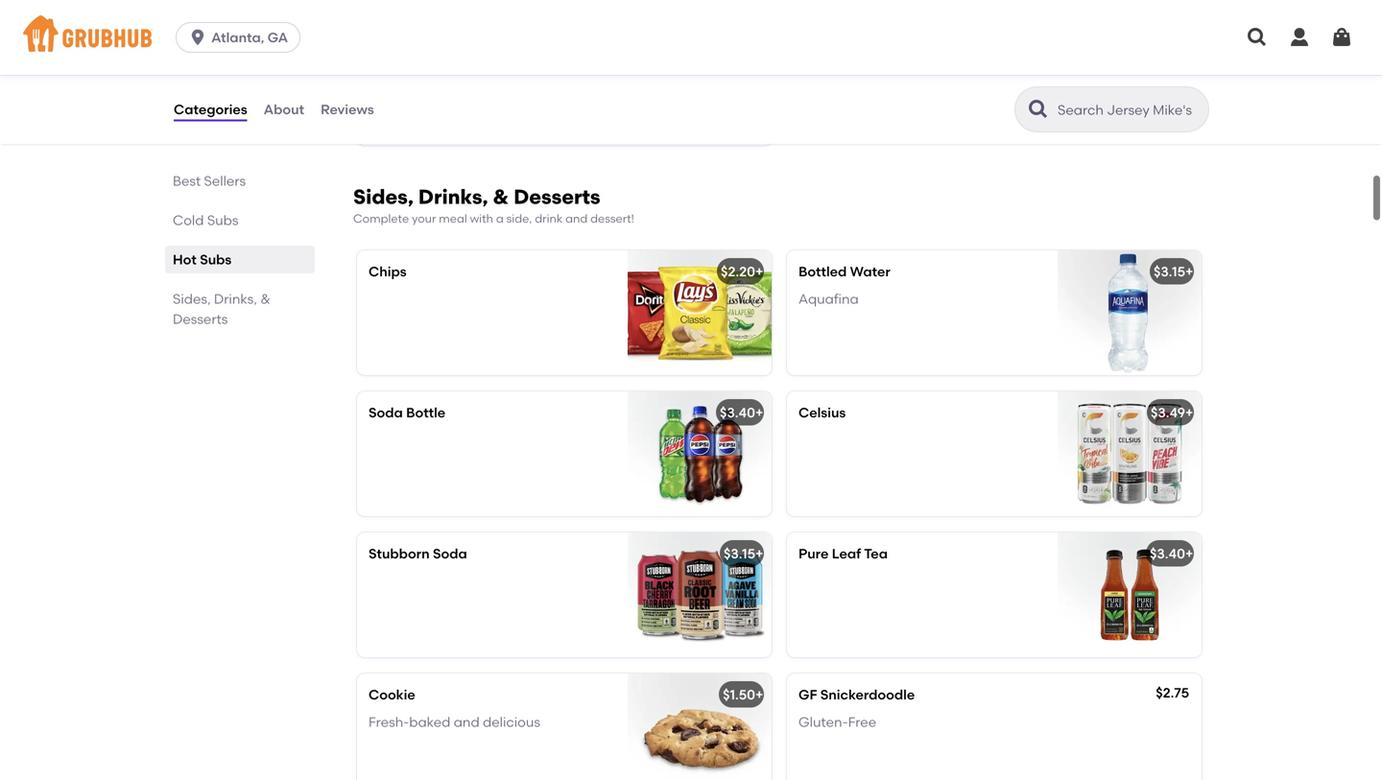Task type: describe. For each thing, give the bounding box(es) containing it.
drink
[[535, 212, 563, 226]]

sides, for sides, drinks, & desserts
[[173, 291, 211, 307]]

delicious
[[483, 714, 540, 730]]

+ for celsius
[[1186, 405, 1194, 421]]

$3.15 for stubborn soda image
[[724, 546, 755, 562]]

& for sides, drinks, & desserts
[[260, 291, 270, 307]]

reviews
[[321, 101, 374, 117]]

1 horizontal spatial svg image
[[1246, 26, 1269, 49]]

best sellers
[[173, 173, 246, 189]]

search icon image
[[1027, 98, 1050, 121]]

svg image inside atlanta, ga button
[[188, 28, 207, 47]]

pure
[[799, 546, 829, 562]]

categories
[[174, 101, 247, 117]]

gf
[[799, 687, 817, 703]]

$1.50
[[723, 687, 755, 703]]

about button
[[263, 75, 305, 144]]

grilled
[[528, 100, 570, 116]]

sellers
[[204, 173, 246, 189]]

sides, drinks, & desserts
[[173, 291, 270, 327]]

bottled water image
[[1058, 251, 1202, 375]]

$3.15 + for stubborn soda image
[[724, 546, 764, 562]]

and inside sides, drinks, & desserts complete your meal with a side, drink and dessert!
[[566, 212, 588, 226]]

celsius
[[799, 405, 846, 421]]

atlanta,
[[211, 29, 264, 46]]

+ for pure leaf tea
[[1186, 546, 1194, 562]]

cold subs
[[173, 212, 239, 228]]

sides, drinks, & desserts complete your meal with a side, drink and dessert!
[[353, 185, 634, 226]]

categories button
[[173, 75, 248, 144]]

bottled water
[[799, 264, 891, 280]]

gluten-
[[799, 714, 848, 730]]

peppers,
[[452, 80, 509, 97]]

pure leaf tea image
[[1058, 533, 1202, 658]]

$2.20
[[721, 264, 755, 280]]

baked
[[409, 714, 451, 730]]

cheese.
[[474, 100, 524, 116]]

stubborn
[[369, 546, 430, 562]]

and inside chicken, fresh portabella mushrooms, peppers, onions, and white american cheese. grilled fresh.
[[562, 80, 588, 97]]

subs for hot subs
[[200, 252, 232, 268]]

celsius image
[[1058, 392, 1202, 516]]

#65 portabella chicken cheese steak image
[[628, 21, 772, 146]]

svg image
[[1331, 26, 1354, 49]]

Search Jersey Mike's search field
[[1056, 101, 1203, 119]]

your
[[412, 212, 436, 226]]

chips
[[369, 264, 407, 280]]

stubborn soda image
[[628, 533, 772, 658]]

bottled
[[799, 264, 847, 280]]

free
[[848, 714, 877, 730]]

$3.40 + for soda bottle
[[720, 405, 764, 421]]

hot
[[173, 252, 197, 268]]

desserts for sides, drinks, & desserts complete your meal with a side, drink and dessert!
[[514, 185, 601, 209]]

+ for soda bottle
[[755, 405, 764, 421]]

cold
[[173, 212, 204, 228]]

hot subs
[[173, 252, 232, 268]]

fresh-
[[369, 714, 409, 730]]

fresh-baked and delicious
[[369, 714, 540, 730]]

$3.49 +
[[1151, 405, 1194, 421]]

+ for chips
[[755, 264, 764, 280]]

2 vertical spatial and
[[454, 714, 480, 730]]



Task type: locate. For each thing, give the bounding box(es) containing it.
soda bottle
[[369, 405, 446, 421]]

$3.15 for bottled water image
[[1154, 264, 1186, 280]]

& for sides, drinks, & desserts complete your meal with a side, drink and dessert!
[[493, 185, 509, 209]]

0 vertical spatial $3.15 +
[[1154, 264, 1194, 280]]

&
[[493, 185, 509, 209], [260, 291, 270, 307]]

$3.49
[[1151, 405, 1186, 421]]

$3.15 +
[[1154, 264, 1194, 280], [724, 546, 764, 562]]

$3.40 + for pure leaf tea
[[1150, 546, 1194, 562]]

subs for cold subs
[[207, 212, 239, 228]]

cookie image
[[628, 674, 772, 780]]

drinks, inside sides, drinks, & desserts complete your meal with a side, drink and dessert!
[[418, 185, 488, 209]]

1 horizontal spatial sides,
[[353, 185, 414, 209]]

desserts
[[514, 185, 601, 209], [173, 311, 228, 327]]

$3.40 for soda bottle
[[720, 405, 755, 421]]

atlanta, ga button
[[176, 22, 308, 53]]

0 vertical spatial soda
[[369, 405, 403, 421]]

reviews button
[[320, 75, 375, 144]]

drinks, for sides, drinks, & desserts
[[214, 291, 257, 307]]

$3.40 for pure leaf tea
[[1150, 546, 1186, 562]]

0 vertical spatial sides,
[[353, 185, 414, 209]]

american
[[407, 100, 471, 116]]

with
[[470, 212, 493, 226]]

+ for stubborn soda
[[755, 546, 764, 562]]

mushrooms,
[[369, 80, 448, 97]]

drinks, for sides, drinks, & desserts complete your meal with a side, drink and dessert!
[[418, 185, 488, 209]]

& inside sides, drinks, & desserts
[[260, 291, 270, 307]]

0 horizontal spatial &
[[260, 291, 270, 307]]

main navigation navigation
[[0, 0, 1382, 75]]

desserts inside sides, drinks, & desserts complete your meal with a side, drink and dessert!
[[514, 185, 601, 209]]

desserts down hot subs
[[173, 311, 228, 327]]

portabella
[[464, 61, 532, 77]]

a
[[496, 212, 504, 226]]

1 horizontal spatial soda
[[433, 546, 467, 562]]

bottle
[[406, 405, 446, 421]]

0 vertical spatial subs
[[207, 212, 239, 228]]

tea
[[864, 546, 888, 562]]

fresh
[[429, 61, 461, 77]]

$3.40
[[720, 405, 755, 421], [1150, 546, 1186, 562]]

1 vertical spatial $3.40 +
[[1150, 546, 1194, 562]]

soda bottle image
[[628, 392, 772, 516]]

$3.15 + for bottled water image
[[1154, 264, 1194, 280]]

0 horizontal spatial svg image
[[188, 28, 207, 47]]

0 horizontal spatial drinks,
[[214, 291, 257, 307]]

1 vertical spatial desserts
[[173, 311, 228, 327]]

0 horizontal spatial $3.40 +
[[720, 405, 764, 421]]

gf snickerdoodle
[[799, 687, 915, 703]]

sides, for sides, drinks, & desserts complete your meal with a side, drink and dessert!
[[353, 185, 414, 209]]

water
[[850, 264, 891, 280]]

0 vertical spatial $3.40 +
[[720, 405, 764, 421]]

1 vertical spatial soda
[[433, 546, 467, 562]]

drinks,
[[418, 185, 488, 209], [214, 291, 257, 307]]

desserts up drink
[[514, 185, 601, 209]]

drinks, down hot subs
[[214, 291, 257, 307]]

0 horizontal spatial $3.15 +
[[724, 546, 764, 562]]

0 vertical spatial and
[[562, 80, 588, 97]]

and right drink
[[566, 212, 588, 226]]

chicken, fresh portabella mushrooms, peppers, onions, and white american cheese. grilled fresh.
[[369, 61, 588, 136]]

$3.40 +
[[720, 405, 764, 421], [1150, 546, 1194, 562]]

stubborn soda
[[369, 546, 467, 562]]

white
[[369, 100, 404, 116]]

snickerdoodle
[[820, 687, 915, 703]]

0 vertical spatial &
[[493, 185, 509, 209]]

soda
[[369, 405, 403, 421], [433, 546, 467, 562]]

drinks, inside sides, drinks, & desserts
[[214, 291, 257, 307]]

onions,
[[512, 80, 559, 97]]

best
[[173, 173, 201, 189]]

ga
[[268, 29, 288, 46]]

1 vertical spatial sides,
[[173, 291, 211, 307]]

0 vertical spatial $3.40
[[720, 405, 755, 421]]

side,
[[506, 212, 532, 226]]

and up grilled
[[562, 80, 588, 97]]

0 horizontal spatial $3.40
[[720, 405, 755, 421]]

1 horizontal spatial &
[[493, 185, 509, 209]]

atlanta, ga
[[211, 29, 288, 46]]

0 horizontal spatial soda
[[369, 405, 403, 421]]

subs right hot
[[200, 252, 232, 268]]

and right baked
[[454, 714, 480, 730]]

sides, inside sides, drinks, & desserts
[[173, 291, 211, 307]]

pure leaf tea
[[799, 546, 888, 562]]

1 vertical spatial $3.40
[[1150, 546, 1186, 562]]

1 horizontal spatial $3.15
[[1154, 264, 1186, 280]]

drinks, up meal
[[418, 185, 488, 209]]

1 horizontal spatial drinks,
[[418, 185, 488, 209]]

1 vertical spatial &
[[260, 291, 270, 307]]

chicken,
[[369, 61, 425, 77]]

complete
[[353, 212, 409, 226]]

+
[[755, 264, 764, 280], [1186, 264, 1194, 280], [755, 405, 764, 421], [1186, 405, 1194, 421], [755, 546, 764, 562], [1186, 546, 1194, 562], [755, 687, 764, 703]]

0 vertical spatial drinks,
[[418, 185, 488, 209]]

1 vertical spatial subs
[[200, 252, 232, 268]]

soda right "stubborn" on the left bottom of page
[[433, 546, 467, 562]]

chicken, fresh portabella mushrooms, peppers, onions, and white american cheese. grilled fresh. button
[[357, 21, 772, 146]]

gluten-free
[[799, 714, 877, 730]]

svg image
[[1246, 26, 1269, 49], [1288, 26, 1311, 49], [188, 28, 207, 47]]

desserts inside sides, drinks, & desserts
[[173, 311, 228, 327]]

1 vertical spatial $3.15 +
[[724, 546, 764, 562]]

about
[[264, 101, 304, 117]]

desserts for sides, drinks, & desserts
[[173, 311, 228, 327]]

0 horizontal spatial $3.15
[[724, 546, 755, 562]]

1 horizontal spatial $3.40 +
[[1150, 546, 1194, 562]]

0 vertical spatial $3.15
[[1154, 264, 1186, 280]]

sides, inside sides, drinks, & desserts complete your meal with a side, drink and dessert!
[[353, 185, 414, 209]]

cookie
[[369, 687, 415, 703]]

0 horizontal spatial desserts
[[173, 311, 228, 327]]

& inside sides, drinks, & desserts complete your meal with a side, drink and dessert!
[[493, 185, 509, 209]]

1 horizontal spatial $3.40
[[1150, 546, 1186, 562]]

$1.50 +
[[723, 687, 764, 703]]

subs right cold
[[207, 212, 239, 228]]

sides, down hot
[[173, 291, 211, 307]]

subs
[[207, 212, 239, 228], [200, 252, 232, 268]]

soda left the bottle
[[369, 405, 403, 421]]

leaf
[[832, 546, 861, 562]]

chips image
[[628, 251, 772, 375]]

aquafina
[[799, 291, 859, 307]]

2 horizontal spatial svg image
[[1288, 26, 1311, 49]]

1 vertical spatial $3.15
[[724, 546, 755, 562]]

1 vertical spatial drinks,
[[214, 291, 257, 307]]

$2.75
[[1156, 685, 1189, 701]]

0 horizontal spatial sides,
[[173, 291, 211, 307]]

sides, up complete
[[353, 185, 414, 209]]

1 horizontal spatial desserts
[[514, 185, 601, 209]]

meal
[[439, 212, 467, 226]]

1 horizontal spatial $3.15 +
[[1154, 264, 1194, 280]]

1 vertical spatial and
[[566, 212, 588, 226]]

0 vertical spatial desserts
[[514, 185, 601, 209]]

$3.15
[[1154, 264, 1186, 280], [724, 546, 755, 562]]

sides,
[[353, 185, 414, 209], [173, 291, 211, 307]]

and
[[562, 80, 588, 97], [566, 212, 588, 226], [454, 714, 480, 730]]

dessert!
[[590, 212, 634, 226]]

fresh.
[[369, 119, 404, 136]]

$2.20 +
[[721, 264, 764, 280]]



Task type: vqa. For each thing, say whether or not it's contained in the screenshot.
9:30Am–5:10Pm
no



